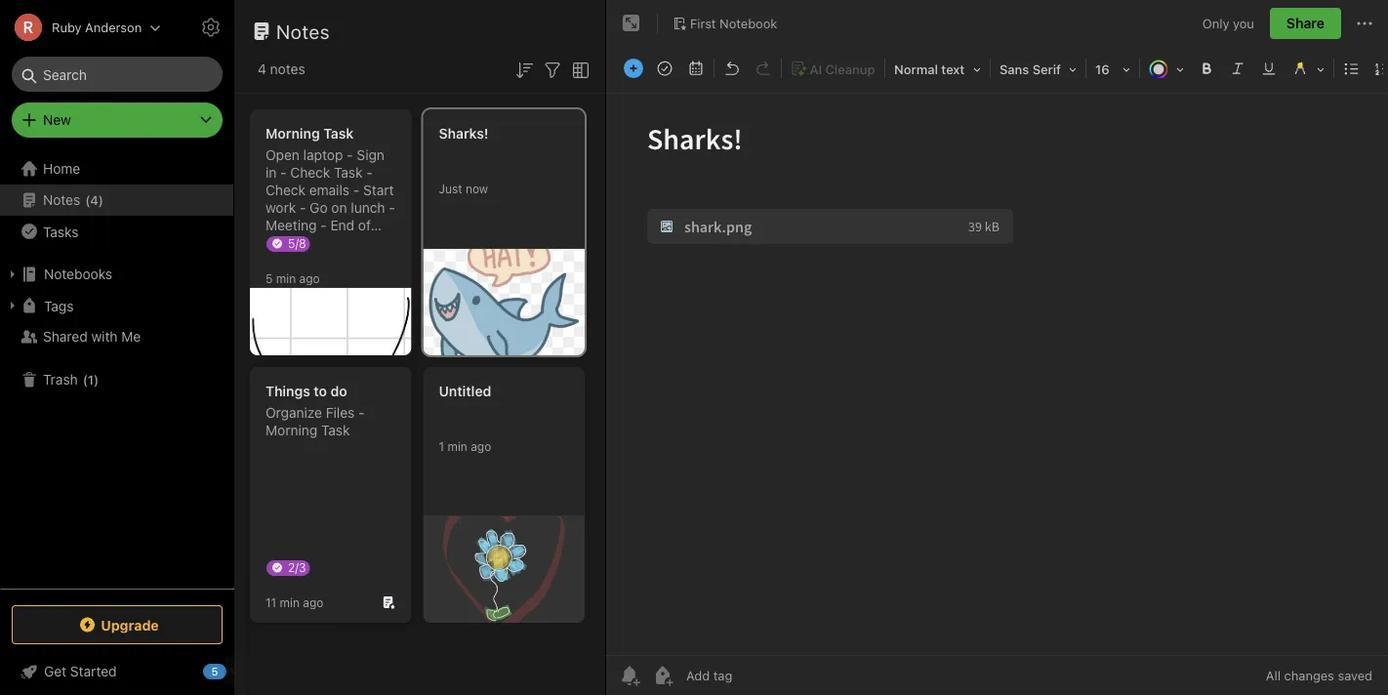 Task type: locate. For each thing, give the bounding box(es) containing it.
first
[[690, 16, 716, 30]]

shared with me link
[[0, 321, 233, 352]]

1 right trash
[[88, 372, 94, 387]]

16
[[1095, 62, 1110, 77]]

More actions field
[[1353, 8, 1376, 39]]

5/8
[[288, 236, 306, 250]]

Add tag field
[[684, 667, 831, 684]]

0 horizontal spatial notes
[[43, 192, 80, 208]]

meeting
[[266, 217, 317, 233]]

calendar event image
[[682, 55, 710, 82]]

ago down 'untitled'
[[471, 439, 491, 453]]

Search text field
[[25, 57, 209, 92]]

( for trash
[[83, 372, 88, 387]]

morning
[[266, 125, 320, 142], [266, 422, 318, 438]]

-
[[347, 147, 353, 163], [280, 164, 287, 181], [366, 164, 373, 181], [353, 182, 360, 198], [300, 200, 306, 216], [389, 200, 395, 216], [320, 217, 327, 233], [358, 405, 365, 421]]

saved
[[1338, 668, 1372, 683]]

)
[[98, 193, 103, 207], [94, 372, 99, 387]]

0 vertical spatial 5
[[266, 271, 273, 285]]

get started
[[44, 663, 117, 679]]

task
[[323, 125, 354, 142], [334, 164, 363, 181], [321, 422, 350, 438]]

- up lunch
[[353, 182, 360, 198]]

- inside the things to do organize files - morning task
[[358, 405, 365, 421]]

1 horizontal spatial 5
[[266, 271, 273, 285]]

underline image
[[1255, 55, 1283, 82]]

bulleted list image
[[1338, 55, 1366, 82]]

2 vertical spatial ago
[[303, 595, 323, 609]]

ago down 5/8
[[299, 271, 320, 285]]

ago down 2/3
[[303, 595, 323, 609]]

shared with me
[[43, 328, 141, 345]]

undo image
[[718, 55, 746, 82]]

tree
[[0, 153, 234, 588]]

task up laptop
[[323, 125, 354, 142]]

1 vertical spatial )
[[94, 372, 99, 387]]

serif
[[1033, 62, 1061, 77]]

0 vertical spatial 1
[[88, 372, 94, 387]]

0 horizontal spatial 5
[[211, 665, 218, 678]]

None search field
[[25, 57, 209, 92]]

now
[[466, 182, 488, 195]]

1 vertical spatial 1
[[439, 439, 444, 453]]

(
[[85, 193, 90, 207], [83, 372, 88, 387]]

1 morning from the top
[[266, 125, 320, 142]]

get
[[44, 663, 66, 679]]

4 down home link
[[90, 193, 98, 207]]

min down 'untitled'
[[448, 439, 467, 453]]

first notebook button
[[666, 10, 784, 37]]

normal
[[894, 62, 938, 77]]

0 vertical spatial notes
[[276, 20, 330, 42]]

me
[[121, 328, 141, 345]]

anderson
[[85, 20, 142, 35]]

thumbnail image for things to do organize files - morning task
[[423, 516, 585, 623]]

) inside the notes ( 4 )
[[98, 193, 103, 207]]

things to do organize files - morning task
[[266, 383, 365, 438]]

Note Editor text field
[[606, 94, 1388, 655]]

4 notes
[[258, 61, 305, 77]]

in
[[266, 164, 277, 181]]

task down files
[[321, 422, 350, 438]]

1
[[88, 372, 94, 387], [439, 439, 444, 453]]

5 left click to collapse icon
[[211, 665, 218, 678]]

numbered list image
[[1370, 55, 1388, 82]]

1 horizontal spatial 4
[[258, 61, 266, 77]]

bold image
[[1193, 55, 1220, 82]]

( inside trash ( 1 )
[[83, 372, 88, 387]]

morning up open
[[266, 125, 320, 142]]

Account field
[[0, 8, 161, 47]]

tasks button
[[0, 216, 233, 247]]

trash ( 1 )
[[43, 371, 99, 388]]

laptop
[[303, 147, 343, 163]]

to
[[314, 383, 327, 399]]

0 vertical spatial ago
[[299, 271, 320, 285]]

notes down home
[[43, 192, 80, 208]]

0 horizontal spatial 4
[[90, 193, 98, 207]]

emails
[[309, 182, 350, 198]]

notes
[[276, 20, 330, 42], [43, 192, 80, 208]]

task up emails
[[334, 164, 363, 181]]

morning inside the things to do organize files - morning task
[[266, 422, 318, 438]]

do
[[331, 383, 347, 399]]

only
[[1202, 16, 1229, 31]]

tree containing home
[[0, 153, 234, 588]]

1 horizontal spatial notes
[[276, 20, 330, 42]]

Insert field
[[619, 55, 648, 82]]

1 vertical spatial morning
[[266, 422, 318, 438]]

0 vertical spatial min
[[276, 271, 296, 285]]

2 vertical spatial min
[[280, 595, 300, 609]]

only you
[[1202, 16, 1254, 31]]

5 for 5
[[211, 665, 218, 678]]

upgrade
[[101, 617, 159, 633]]

tasks
[[43, 223, 78, 239]]

notes up notes on the left top of the page
[[276, 20, 330, 42]]

min down day
[[276, 271, 296, 285]]

1 vertical spatial notes
[[43, 192, 80, 208]]

1 down 'untitled'
[[439, 439, 444, 453]]

0 vertical spatial morning
[[266, 125, 320, 142]]

expand notebooks image
[[5, 266, 20, 282]]

1 vertical spatial min
[[448, 439, 467, 453]]

task inside the things to do organize files - morning task
[[321, 422, 350, 438]]

- down the "start" at left top
[[389, 200, 395, 216]]

task image
[[651, 55, 678, 82]]

4 left notes on the left top of the page
[[258, 61, 266, 77]]

1 vertical spatial 5
[[211, 665, 218, 678]]

( down home link
[[85, 193, 90, 207]]

5 for 5 min ago
[[266, 271, 273, 285]]

) for notes
[[98, 193, 103, 207]]

( for notes
[[85, 193, 90, 207]]

sharks!
[[439, 125, 489, 142]]

1 min ago
[[439, 439, 491, 453]]

thumbnail image for morning task open laptop - sign in - check task - check emails - start work - go on lunch - meeting - end of day
[[423, 249, 585, 355]]

untitled
[[439, 383, 491, 399]]

start
[[363, 182, 394, 198]]

check down laptop
[[290, 164, 330, 181]]

0 vertical spatial check
[[290, 164, 330, 181]]

) for trash
[[94, 372, 99, 387]]

add tag image
[[651, 664, 675, 687]]

1 vertical spatial check
[[266, 182, 305, 198]]

4 inside the notes ( 4 )
[[90, 193, 98, 207]]

check up work
[[266, 182, 305, 198]]

4
[[258, 61, 266, 77], [90, 193, 98, 207]]

0 vertical spatial (
[[85, 193, 90, 207]]

notebook
[[720, 16, 777, 30]]

check
[[290, 164, 330, 181], [266, 182, 305, 198]]

normal text
[[894, 62, 965, 77]]

( inside the notes ( 4 )
[[85, 193, 90, 207]]

- right files
[[358, 405, 365, 421]]

( right trash
[[83, 372, 88, 387]]

morning down organize
[[266, 422, 318, 438]]

Add filters field
[[541, 57, 564, 82]]

thumbnail image
[[423, 249, 585, 355], [250, 288, 411, 355], [423, 516, 585, 623]]

notes for notes ( 4 )
[[43, 192, 80, 208]]

2 morning from the top
[[266, 422, 318, 438]]

lunch
[[351, 200, 385, 216]]

0 vertical spatial )
[[98, 193, 103, 207]]

5 down day
[[266, 271, 273, 285]]

first notebook
[[690, 16, 777, 30]]

1 vertical spatial ago
[[471, 439, 491, 453]]

min for 1
[[448, 439, 467, 453]]

Font color field
[[1142, 55, 1191, 83]]

expand note image
[[620, 12, 643, 35]]

min
[[276, 271, 296, 285], [448, 439, 467, 453], [280, 595, 300, 609]]

- down sign
[[366, 164, 373, 181]]

) inside trash ( 1 )
[[94, 372, 99, 387]]

0 horizontal spatial 1
[[88, 372, 94, 387]]

ago
[[299, 271, 320, 285], [471, 439, 491, 453], [303, 595, 323, 609]]

5
[[266, 271, 273, 285], [211, 665, 218, 678]]

5 inside help and learning task checklist field
[[211, 665, 218, 678]]

go
[[310, 200, 328, 216]]

min right 11
[[280, 595, 300, 609]]

2 vertical spatial task
[[321, 422, 350, 438]]

) down home link
[[98, 193, 103, 207]]

) right trash
[[94, 372, 99, 387]]

1 vertical spatial (
[[83, 372, 88, 387]]

tags button
[[0, 290, 233, 321]]

settings image
[[199, 16, 223, 39]]

1 vertical spatial 4
[[90, 193, 98, 207]]

italic image
[[1224, 55, 1251, 82]]



Task type: vqa. For each thing, say whether or not it's contained in the screenshot.
Start writing… text box
no



Task type: describe. For each thing, give the bounding box(es) containing it.
notes for notes
[[276, 20, 330, 42]]

Font family field
[[993, 55, 1084, 83]]

ago for 1 min ago
[[471, 439, 491, 453]]

notebooks link
[[0, 259, 233, 290]]

ago for 11 min ago
[[303, 595, 323, 609]]

sign
[[357, 147, 385, 163]]

sans
[[1000, 62, 1029, 77]]

day
[[266, 235, 288, 251]]

Highlight field
[[1285, 55, 1331, 83]]

home link
[[0, 153, 234, 184]]

min for 11
[[280, 595, 300, 609]]

1 vertical spatial task
[[334, 164, 363, 181]]

shared
[[43, 328, 88, 345]]

home
[[43, 161, 80, 177]]

all
[[1266, 668, 1281, 683]]

organize
[[266, 405, 322, 421]]

notebooks
[[44, 266, 112, 282]]

morning task open laptop - sign in - check task - check emails - start work - go on lunch - meeting - end of day
[[266, 125, 395, 251]]

more actions image
[[1353, 12, 1376, 35]]

1 inside trash ( 1 )
[[88, 372, 94, 387]]

1 horizontal spatial 1
[[439, 439, 444, 453]]

Sort options field
[[512, 57, 536, 82]]

trash
[[43, 371, 78, 388]]

5 min ago
[[266, 271, 320, 285]]

share
[[1287, 15, 1325, 31]]

notes ( 4 )
[[43, 192, 103, 208]]

new
[[43, 112, 71, 128]]

notes
[[270, 61, 305, 77]]

View options field
[[564, 57, 593, 82]]

just
[[439, 182, 462, 195]]

things
[[266, 383, 310, 399]]

text
[[941, 62, 965, 77]]

changes
[[1284, 668, 1334, 683]]

- down go at the left top of page
[[320, 217, 327, 233]]

on
[[331, 200, 347, 216]]

Help and Learning task checklist field
[[0, 656, 234, 687]]

note window element
[[606, 0, 1388, 695]]

11 min ago
[[266, 595, 323, 609]]

add a reminder image
[[618, 664, 641, 687]]

sans serif
[[1000, 62, 1061, 77]]

share button
[[1270, 8, 1341, 39]]

open
[[266, 147, 300, 163]]

ruby anderson
[[52, 20, 142, 35]]

you
[[1233, 16, 1254, 31]]

end
[[330, 217, 354, 233]]

min for 5
[[276, 271, 296, 285]]

tags
[[44, 297, 74, 314]]

0 vertical spatial task
[[323, 125, 354, 142]]

- left go at the left top of page
[[300, 200, 306, 216]]

new button
[[12, 102, 223, 138]]

ruby
[[52, 20, 82, 35]]

ago for 5 min ago
[[299, 271, 320, 285]]

2/3
[[288, 560, 306, 574]]

Font size field
[[1088, 55, 1137, 83]]

expand tags image
[[5, 298, 20, 313]]

just now
[[439, 182, 488, 195]]

0 vertical spatial 4
[[258, 61, 266, 77]]

11
[[266, 595, 276, 609]]

add filters image
[[541, 58, 564, 82]]

work
[[266, 200, 296, 216]]

with
[[91, 328, 118, 345]]

of
[[358, 217, 371, 233]]

files
[[326, 405, 355, 421]]

- right in on the left top of the page
[[280, 164, 287, 181]]

click to collapse image
[[227, 659, 242, 682]]

upgrade button
[[12, 605, 223, 644]]

morning inside morning task open laptop - sign in - check task - check emails - start work - go on lunch - meeting - end of day
[[266, 125, 320, 142]]

started
[[70, 663, 117, 679]]

Heading level field
[[887, 55, 988, 83]]

all changes saved
[[1266, 668, 1372, 683]]

- left sign
[[347, 147, 353, 163]]



